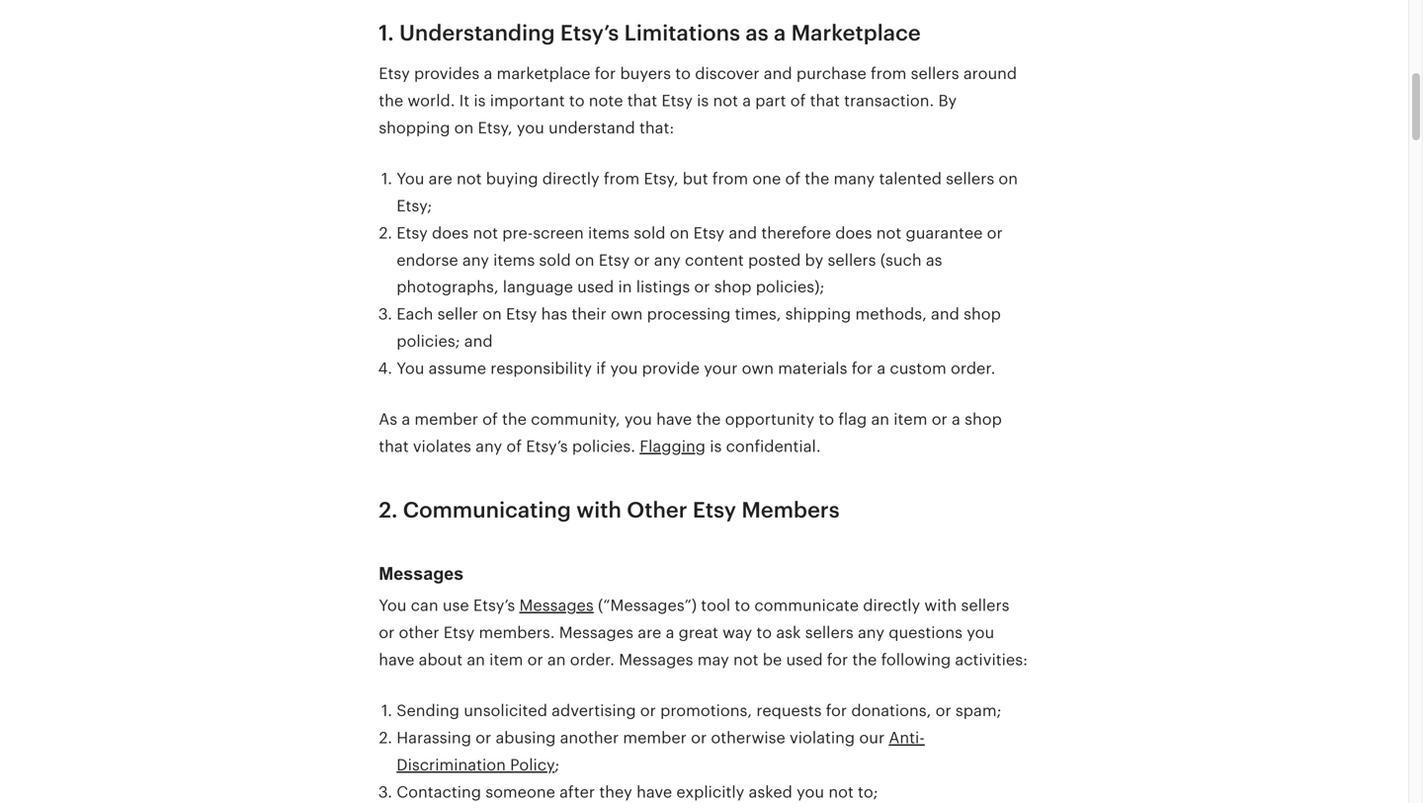 Task type: vqa. For each thing, say whether or not it's contained in the screenshot.
You are not buying directly from Etsy, but from one of the many talented sellers on Etsy; Etsy does not pre-screen items sold on Etsy and therefore does not guarantee or endorse any items sold on Etsy or any content posted by sellers (such as photographs,  language used in listings or shop policies); Each seller on Etsy has their own processing times, shipping methods, and shop policies; and You assume responsibility if you provide your own materials for a custom order.
yes



Task type: describe. For each thing, give the bounding box(es) containing it.
item inside as a member of the community, you have the opportunity to flag an item or a shop that violates any of etsy's policies.
[[894, 411, 928, 428]]

following
[[881, 652, 951, 669]]

etsy down etsy;
[[397, 224, 428, 242]]

you for can
[[379, 597, 407, 615]]

etsy up in
[[599, 251, 630, 269]]

language
[[503, 278, 573, 296]]

from inside etsy provides a marketplace for buyers to discover and purchase from sellers around the world. it is important to note that etsy is not a part of that transaction. by shopping on etsy, you understand that:
[[871, 65, 907, 83]]

your
[[704, 360, 738, 378]]

screen
[[533, 224, 584, 242]]

but
[[683, 170, 708, 188]]

donations,
[[851, 702, 932, 720]]

discrimination
[[397, 757, 506, 774]]

and up content
[[729, 224, 757, 242]]

be
[[763, 652, 782, 669]]

questions
[[889, 624, 963, 642]]

the down responsibility
[[502, 411, 527, 428]]

messages down great
[[619, 652, 693, 669]]

communicate
[[755, 597, 859, 615]]

advertising
[[552, 702, 636, 720]]

has
[[541, 306, 568, 323]]

guarantee
[[906, 224, 983, 242]]

to right buyers
[[675, 65, 691, 83]]

or up harassing or abusing another member or otherwise violating our
[[640, 702, 656, 720]]

shipping
[[786, 306, 851, 323]]

and inside etsy provides a marketplace for buyers to discover and purchase from sellers around the world. it is important to note that etsy is not a part of that transaction. by shopping on etsy, you understand that:
[[764, 65, 792, 83]]

sellers up activities:
[[961, 597, 1010, 615]]

great
[[679, 624, 719, 642]]

another
[[560, 729, 619, 747]]

sellers down communicate
[[805, 624, 854, 642]]

0 horizontal spatial is
[[474, 92, 486, 110]]

harassing or abusing another member or otherwise violating our
[[397, 729, 889, 747]]

violating
[[790, 729, 855, 747]]

other
[[399, 624, 439, 642]]

the inside etsy provides a marketplace for buyers to discover and purchase from sellers around the world. it is important to note that etsy is not a part of that transaction. by shopping on etsy, you understand that:
[[379, 92, 403, 110]]

assume
[[429, 360, 486, 378]]

policies);
[[756, 278, 825, 296]]

otherwise
[[711, 729, 786, 747]]

posted
[[748, 251, 801, 269]]

important
[[490, 92, 565, 110]]

community,
[[531, 411, 620, 428]]

2 does from the left
[[836, 224, 872, 242]]

understanding
[[399, 21, 555, 45]]

buying
[[486, 170, 538, 188]]

to;
[[858, 784, 878, 801]]

it
[[459, 92, 470, 110]]

etsy up 'that:'
[[662, 92, 693, 110]]

etsy inside the ("messages") tool to communicate directly with sellers or other etsy members. messages are a great way to ask sellers any questions you have about an item or an order. messages may not be used for the following activities:
[[444, 624, 475, 642]]

promotions,
[[660, 702, 752, 720]]

their
[[572, 306, 607, 323]]

anti- discrimination policy link
[[397, 729, 925, 774]]

one
[[753, 170, 781, 188]]

policies;
[[397, 333, 460, 350]]

note
[[589, 92, 623, 110]]

talented
[[879, 170, 942, 188]]

0 vertical spatial with
[[577, 498, 622, 523]]

many
[[834, 170, 875, 188]]

discover
[[695, 65, 760, 83]]

sellers inside etsy provides a marketplace for buyers to discover and purchase from sellers around the world. it is important to note that etsy is not a part of that transaction. by shopping on etsy, you understand that:
[[911, 65, 959, 83]]

provides
[[414, 65, 480, 83]]

have inside the ("messages") tool to communicate directly with sellers or other etsy members. messages are a great way to ask sellers any questions you have about an item or an order. messages may not be used for the following activities:
[[379, 652, 415, 669]]

the inside the ("messages") tool to communicate directly with sellers or other etsy members. messages are a great way to ask sellers any questions you have about an item or an order. messages may not be used for the following activities:
[[853, 652, 877, 669]]

unsolicited
[[464, 702, 548, 720]]

listings
[[636, 278, 690, 296]]

1 vertical spatial member
[[623, 729, 687, 747]]

purchase
[[797, 65, 867, 83]]

our
[[859, 729, 885, 747]]

1. understanding etsy's limitations as a marketplace
[[379, 21, 921, 45]]

limitations
[[624, 21, 740, 45]]

sending unsolicited advertising or promotions, requests for donations, or spam;
[[397, 702, 1002, 720]]

a inside "you are not buying directly from etsy, but from one of the many talented sellers on etsy; etsy does not pre-screen items sold on etsy and therefore does not guarantee or endorse any items sold on etsy or any content posted by sellers (such as photographs,  language used in listings or shop policies); each seller on etsy has their own processing times, shipping methods, and shop policies; and you assume responsibility if you provide your own materials for a custom order."
[[877, 360, 886, 378]]

therefore
[[762, 224, 831, 242]]

(such
[[881, 251, 922, 269]]

on right seller
[[483, 306, 502, 323]]

or down content
[[694, 278, 710, 296]]

you right the asked
[[797, 784, 825, 801]]

contacting
[[397, 784, 481, 801]]

0 horizontal spatial as
[[746, 21, 769, 45]]

messages down messages link
[[559, 624, 634, 642]]

that:
[[640, 119, 674, 137]]

materials
[[778, 360, 848, 378]]

of down assume
[[483, 411, 498, 428]]

by
[[805, 251, 824, 269]]

1 vertical spatial you
[[397, 360, 425, 378]]

you can use etsy's messages
[[379, 597, 594, 615]]

not left to;
[[829, 784, 854, 801]]

have inside as a member of the community, you have the opportunity to flag an item or a shop that violates any of etsy's policies.
[[656, 411, 692, 428]]

etsy down the 1.
[[379, 65, 410, 83]]

to inside as a member of the community, you have the opportunity to flag an item or a shop that violates any of etsy's policies.
[[819, 411, 834, 428]]

world.
[[408, 92, 455, 110]]

item inside the ("messages") tool to communicate directly with sellers or other etsy members. messages are a great way to ask sellers any questions you have about an item or an order. messages may not be used for the following activities:
[[489, 652, 523, 669]]

in
[[618, 278, 632, 296]]

opportunity
[[725, 411, 815, 428]]

etsy up content
[[694, 224, 725, 242]]

sellers right by
[[828, 251, 876, 269]]

and down seller
[[464, 333, 493, 350]]

seller
[[438, 306, 478, 323]]

2.
[[379, 498, 398, 523]]

1 horizontal spatial own
[[742, 360, 774, 378]]

of up communicating
[[507, 438, 522, 456]]

0 horizontal spatial own
[[611, 306, 643, 323]]

they
[[599, 784, 633, 801]]

that inside as a member of the community, you have the opportunity to flag an item or a shop that violates any of etsy's policies.
[[379, 438, 409, 456]]

not inside the ("messages") tool to communicate directly with sellers or other etsy members. messages are a great way to ask sellers any questions you have about an item or an order. messages may not be used for the following activities:
[[734, 652, 759, 669]]

for up the "violating"
[[826, 702, 847, 720]]

or up listings
[[634, 251, 650, 269]]

anti- discrimination policy
[[397, 729, 925, 774]]

marketplace
[[497, 65, 591, 83]]

as a member of the community, you have the opportunity to flag an item or a shop that violates any of etsy's policies.
[[379, 411, 1002, 456]]

way
[[723, 624, 752, 642]]

any up listings
[[654, 251, 681, 269]]

directly for with
[[863, 597, 921, 615]]

the up flagging is confidential.
[[696, 411, 721, 428]]

content
[[685, 251, 744, 269]]

asked
[[749, 784, 793, 801]]

flagging
[[640, 438, 706, 456]]

contacting someone after they have explicitly asked you not to;
[[397, 784, 878, 801]]

shop inside as a member of the community, you have the opportunity to flag an item or a shop that violates any of etsy's policies.
[[965, 411, 1002, 428]]

provide
[[642, 360, 700, 378]]

you inside etsy provides a marketplace for buyers to discover and purchase from sellers around the world. it is important to note that etsy is not a part of that transaction. by shopping on etsy, you understand that:
[[517, 119, 545, 137]]

or down 'unsolicited'
[[476, 729, 492, 747]]

to right the 'tool'
[[735, 597, 750, 615]]

and right methods,
[[931, 306, 960, 323]]

not left buying at left
[[457, 170, 482, 188]]

any inside the ("messages") tool to communicate directly with sellers or other etsy members. messages are a great way to ask sellers any questions you have about an item or an order. messages may not be used for the following activities:
[[858, 624, 885, 642]]

etsy provides a marketplace for buyers to discover and purchase from sellers around the world. it is important to note that etsy is not a part of that transaction. by shopping on etsy, you understand that:
[[379, 65, 1017, 137]]

2. communicating with other etsy members
[[379, 498, 840, 523]]

any inside as a member of the community, you have the opportunity to flag an item or a shop that violates any of etsy's policies.
[[476, 438, 502, 456]]

etsy's inside as a member of the community, you have the opportunity to flag an item or a shop that violates any of etsy's policies.
[[526, 438, 568, 456]]

1.
[[379, 21, 394, 45]]

part
[[756, 92, 786, 110]]

anti-
[[889, 729, 925, 747]]

ask
[[776, 624, 801, 642]]

on down screen
[[575, 251, 595, 269]]

requests
[[757, 702, 822, 720]]

members.
[[479, 624, 555, 642]]

0 vertical spatial items
[[588, 224, 630, 242]]

for inside etsy provides a marketplace for buyers to discover and purchase from sellers around the world. it is important to note that etsy is not a part of that transaction. by shopping on etsy, you understand that:
[[595, 65, 616, 83]]

0 horizontal spatial from
[[604, 170, 640, 188]]

flag
[[839, 411, 867, 428]]

("messages") tool to communicate directly with sellers or other etsy members. messages are a great way to ask sellers any questions you have about an item or an order. messages may not be used for the following activities:
[[379, 597, 1028, 669]]



Task type: locate. For each thing, give the bounding box(es) containing it.
you inside as a member of the community, you have the opportunity to flag an item or a shop that violates any of etsy's policies.
[[625, 411, 652, 428]]

0 horizontal spatial order.
[[570, 652, 615, 669]]

2 vertical spatial have
[[637, 784, 672, 801]]

responsibility
[[491, 360, 592, 378]]

messages up can
[[379, 564, 464, 584]]

for up note
[[595, 65, 616, 83]]

1 vertical spatial own
[[742, 360, 774, 378]]

1 horizontal spatial order.
[[951, 360, 996, 378]]

an down members.
[[548, 652, 566, 669]]

item down members.
[[489, 652, 523, 669]]

1 vertical spatial order.
[[570, 652, 615, 669]]

for right "materials"
[[852, 360, 873, 378]]

0 vertical spatial sold
[[634, 224, 666, 242]]

own right your
[[742, 360, 774, 378]]

to left note
[[569, 92, 585, 110]]

1 horizontal spatial etsy,
[[644, 170, 679, 188]]

does up endorse
[[432, 224, 469, 242]]

methods,
[[856, 306, 927, 323]]

0 vertical spatial used
[[577, 278, 614, 296]]

or
[[987, 224, 1003, 242], [634, 251, 650, 269], [694, 278, 710, 296], [932, 411, 948, 428], [379, 624, 395, 642], [527, 652, 543, 669], [640, 702, 656, 720], [936, 702, 952, 720], [476, 729, 492, 747], [691, 729, 707, 747]]

1 horizontal spatial used
[[786, 652, 823, 669]]

on
[[454, 119, 474, 137], [999, 170, 1018, 188], [670, 224, 689, 242], [575, 251, 595, 269], [483, 306, 502, 323]]

1 vertical spatial items
[[493, 251, 535, 269]]

etsy, inside "you are not buying directly from etsy, but from one of the many talented sellers on etsy; etsy does not pre-screen items sold on etsy and therefore does not guarantee or endorse any items sold on etsy or any content posted by sellers (such as photographs,  language used in listings or shop policies); each seller on etsy has their own processing times, shipping methods, and shop policies; and you assume responsibility if you provide your own materials for a custom order."
[[644, 170, 679, 188]]

member inside as a member of the community, you have the opportunity to flag an item or a shop that violates any of etsy's policies.
[[415, 411, 478, 428]]

marketplace
[[791, 21, 921, 45]]

1 vertical spatial shop
[[964, 306, 1001, 323]]

0 vertical spatial etsy,
[[478, 119, 513, 137]]

1 horizontal spatial with
[[925, 597, 957, 615]]

are inside the ("messages") tool to communicate directly with sellers or other etsy members. messages are a great way to ask sellers any questions you have about an item or an order. messages may not be used for the following activities:
[[638, 624, 662, 642]]

0 vertical spatial shop
[[714, 278, 752, 296]]

any up following
[[858, 624, 885, 642]]

someone
[[486, 784, 555, 801]]

on down it
[[454, 119, 474, 137]]

for inside the ("messages") tool to communicate directly with sellers or other etsy members. messages are a great way to ask sellers any questions you have about an item or an order. messages may not be used for the following activities:
[[827, 652, 848, 669]]

0 vertical spatial member
[[415, 411, 478, 428]]

as
[[379, 411, 397, 428]]

not up the '(such'
[[877, 224, 902, 242]]

item down custom
[[894, 411, 928, 428]]

0 horizontal spatial items
[[493, 251, 535, 269]]

own
[[611, 306, 643, 323], [742, 360, 774, 378]]

with
[[577, 498, 622, 523], [925, 597, 957, 615]]

or right guarantee
[[987, 224, 1003, 242]]

on up content
[[670, 224, 689, 242]]

for down communicate
[[827, 652, 848, 669]]

etsy's up marketplace
[[560, 21, 619, 45]]

you down the policies;
[[397, 360, 425, 378]]

used up their
[[577, 278, 614, 296]]

are up etsy;
[[429, 170, 453, 188]]

sellers right talented
[[946, 170, 995, 188]]

on right talented
[[999, 170, 1018, 188]]

0 vertical spatial directly
[[543, 170, 600, 188]]

0 horizontal spatial etsy,
[[478, 119, 513, 137]]

0 horizontal spatial are
[[429, 170, 453, 188]]

harassing
[[397, 729, 471, 747]]

you down important
[[517, 119, 545, 137]]

sold up listings
[[634, 224, 666, 242]]

endorse
[[397, 251, 458, 269]]

etsy, left but
[[644, 170, 679, 188]]

2 vertical spatial etsy's
[[473, 597, 515, 615]]

order. inside "you are not buying directly from etsy, but from one of the many talented sellers on etsy; etsy does not pre-screen items sold on etsy and therefore does not guarantee or endorse any items sold on etsy or any content posted by sellers (such as photographs,  language used in listings or shop policies); each seller on etsy has their own processing times, shipping methods, and shop policies; and you assume responsibility if you provide your own materials for a custom order."
[[951, 360, 996, 378]]

you
[[517, 119, 545, 137], [610, 360, 638, 378], [625, 411, 652, 428], [967, 624, 995, 642], [797, 784, 825, 801]]

communicating
[[403, 498, 571, 523]]

are
[[429, 170, 453, 188], [638, 624, 662, 642]]

a inside the ("messages") tool to communicate directly with sellers or other etsy members. messages are a great way to ask sellers any questions you have about an item or an order. messages may not be used for the following activities:
[[666, 624, 675, 642]]

that down purchase
[[810, 92, 840, 110]]

of inside etsy provides a marketplace for buyers to discover and purchase from sellers around the world. it is important to note that etsy is not a part of that transaction. by shopping on etsy, you understand that:
[[791, 92, 806, 110]]

items right screen
[[588, 224, 630, 242]]

1 horizontal spatial member
[[623, 729, 687, 747]]

from up transaction.
[[871, 65, 907, 83]]

as
[[746, 21, 769, 45], [926, 251, 943, 269]]

sellers up by
[[911, 65, 959, 83]]

etsy,
[[478, 119, 513, 137], [644, 170, 679, 188]]

2 vertical spatial shop
[[965, 411, 1002, 428]]

0 vertical spatial etsy's
[[560, 21, 619, 45]]

any up photographs,
[[463, 251, 489, 269]]

0 horizontal spatial item
[[489, 652, 523, 669]]

1 horizontal spatial does
[[836, 224, 872, 242]]

0 vertical spatial own
[[611, 306, 643, 323]]

not
[[713, 92, 738, 110], [457, 170, 482, 188], [473, 224, 498, 242], [877, 224, 902, 242], [734, 652, 759, 669], [829, 784, 854, 801]]

tool
[[701, 597, 731, 615]]

0 horizontal spatial that
[[379, 438, 409, 456]]

buyers
[[620, 65, 671, 83]]

messages up members.
[[519, 597, 594, 615]]

0 horizontal spatial sold
[[539, 251, 571, 269]]

2 horizontal spatial an
[[871, 411, 890, 428]]

directly up questions
[[863, 597, 921, 615]]

etsy, down important
[[478, 119, 513, 137]]

you right if
[[610, 360, 638, 378]]

directly for from
[[543, 170, 600, 188]]

1 horizontal spatial an
[[548, 652, 566, 669]]

0 horizontal spatial member
[[415, 411, 478, 428]]

order.
[[951, 360, 996, 378], [570, 652, 615, 669]]

etsy's up members.
[[473, 597, 515, 615]]

you are not buying directly from etsy, but from one of the many talented sellers on etsy; etsy does not pre-screen items sold on etsy and therefore does not guarantee or endorse any items sold on etsy or any content posted by sellers (such as photographs,  language used in listings or shop policies); each seller on etsy has their own processing times, shipping methods, and shop policies; and you assume responsibility if you provide your own materials for a custom order.
[[397, 170, 1018, 378]]

any
[[463, 251, 489, 269], [654, 251, 681, 269], [476, 438, 502, 456], [858, 624, 885, 642]]

violates
[[413, 438, 471, 456]]

after
[[560, 784, 595, 801]]

1 horizontal spatial are
[[638, 624, 662, 642]]

sold down screen
[[539, 251, 571, 269]]

is right flagging link
[[710, 438, 722, 456]]

an inside as a member of the community, you have the opportunity to flag an item or a shop that violates any of etsy's policies.
[[871, 411, 890, 428]]

1 vertical spatial are
[[638, 624, 662, 642]]

shop
[[714, 278, 752, 296], [964, 306, 1001, 323], [965, 411, 1002, 428]]

1 does from the left
[[432, 224, 469, 242]]

not inside etsy provides a marketplace for buyers to discover and purchase from sellers around the world. it is important to note that etsy is not a part of that transaction. by shopping on etsy, you understand that:
[[713, 92, 738, 110]]

you inside the ("messages") tool to communicate directly with sellers or other etsy members. messages are a great way to ask sellers any questions you have about an item or an order. messages may not be used for the following activities:
[[967, 624, 995, 642]]

is right it
[[474, 92, 486, 110]]

is down discover
[[697, 92, 709, 110]]

from down understand
[[604, 170, 640, 188]]

1 vertical spatial etsy,
[[644, 170, 679, 188]]

member down sending unsolicited advertising or promotions, requests for donations, or spam;
[[623, 729, 687, 747]]

0 vertical spatial are
[[429, 170, 453, 188]]

custom
[[890, 360, 947, 378]]

2 horizontal spatial from
[[871, 65, 907, 83]]

0 vertical spatial as
[[746, 21, 769, 45]]

1 vertical spatial item
[[489, 652, 523, 669]]

1 vertical spatial sold
[[539, 251, 571, 269]]

are down ("messages") at left
[[638, 624, 662, 642]]

and
[[764, 65, 792, 83], [729, 224, 757, 242], [931, 306, 960, 323], [464, 333, 493, 350]]

0 horizontal spatial used
[[577, 278, 614, 296]]

processing
[[647, 306, 731, 323]]

0 vertical spatial order.
[[951, 360, 996, 378]]

the left following
[[853, 652, 877, 669]]

1 vertical spatial directly
[[863, 597, 921, 615]]

that down buyers
[[628, 92, 658, 110]]

times,
[[735, 306, 781, 323]]

etsy down language
[[506, 306, 537, 323]]

directly inside "you are not buying directly from etsy, but from one of the many talented sellers on etsy; etsy does not pre-screen items sold on etsy and therefore does not guarantee or endorse any items sold on etsy or any content posted by sellers (such as photographs,  language used in listings or shop policies); each seller on etsy has their own processing times, shipping methods, and shop policies; and you assume responsibility if you provide your own materials for a custom order."
[[543, 170, 600, 188]]

etsy down use at the left bottom
[[444, 624, 475, 642]]

the inside "you are not buying directly from etsy, but from one of the many talented sellers on etsy; etsy does not pre-screen items sold on etsy and therefore does not guarantee or endorse any items sold on etsy or any content posted by sellers (such as photographs,  language used in listings or shop policies); each seller on etsy has their own processing times, shipping methods, and shop policies; and you assume responsibility if you provide your own materials for a custom order."
[[805, 170, 830, 188]]

and up part
[[764, 65, 792, 83]]

messages
[[379, 564, 464, 584], [519, 597, 594, 615], [559, 624, 634, 642], [619, 652, 693, 669]]

0 horizontal spatial directly
[[543, 170, 600, 188]]

or left other
[[379, 624, 395, 642]]

can
[[411, 597, 439, 615]]

have down other
[[379, 652, 415, 669]]

to left flag on the right
[[819, 411, 834, 428]]

1 horizontal spatial that
[[628, 92, 658, 110]]

you
[[397, 170, 425, 188], [397, 360, 425, 378], [379, 597, 407, 615]]

order. up advertising
[[570, 652, 615, 669]]

0 horizontal spatial with
[[577, 498, 622, 523]]

you for are
[[397, 170, 425, 188]]

2 vertical spatial you
[[379, 597, 407, 615]]

used
[[577, 278, 614, 296], [786, 652, 823, 669]]

each
[[397, 306, 433, 323]]

1 horizontal spatial items
[[588, 224, 630, 242]]

1 vertical spatial used
[[786, 652, 823, 669]]

as up discover
[[746, 21, 769, 45]]

used down ask
[[786, 652, 823, 669]]

have up flagging link
[[656, 411, 692, 428]]

may
[[698, 652, 729, 669]]

0 horizontal spatial does
[[432, 224, 469, 242]]

or down members.
[[527, 652, 543, 669]]

directly inside the ("messages") tool to communicate directly with sellers or other etsy members. messages are a great way to ask sellers any questions you have about an item or an order. messages may not be used for the following activities:
[[863, 597, 921, 615]]

sold
[[634, 224, 666, 242], [539, 251, 571, 269]]

1 horizontal spatial is
[[697, 92, 709, 110]]

are inside "you are not buying directly from etsy, but from one of the many talented sellers on etsy; etsy does not pre-screen items sold on etsy and therefore does not guarantee or endorse any items sold on etsy or any content posted by sellers (such as photographs,  language used in listings or shop policies); each seller on etsy has their own processing times, shipping methods, and shop policies; and you assume responsibility if you provide your own materials for a custom order."
[[429, 170, 453, 188]]

not down discover
[[713, 92, 738, 110]]

explicitly
[[677, 784, 745, 801]]

is
[[474, 92, 486, 110], [697, 92, 709, 110], [710, 438, 722, 456]]

with up questions
[[925, 597, 957, 615]]

you inside "you are not buying directly from etsy, but from one of the many talented sellers on etsy; etsy does not pre-screen items sold on etsy and therefore does not guarantee or endorse any items sold on etsy or any content posted by sellers (such as photographs,  language used in listings or shop policies); each seller on etsy has their own processing times, shipping methods, and shop policies; and you assume responsibility if you provide your own materials for a custom order."
[[610, 360, 638, 378]]

not left be
[[734, 652, 759, 669]]

items
[[588, 224, 630, 242], [493, 251, 535, 269]]

with inside the ("messages") tool to communicate directly with sellers or other etsy members. messages are a great way to ask sellers any questions you have about an item or an order. messages may not be used for the following activities:
[[925, 597, 957, 615]]

activities:
[[955, 652, 1028, 669]]

of right one
[[785, 170, 801, 188]]

1 horizontal spatial directly
[[863, 597, 921, 615]]

of right part
[[791, 92, 806, 110]]

("messages")
[[598, 597, 697, 615]]

member
[[415, 411, 478, 428], [623, 729, 687, 747]]

0 vertical spatial you
[[397, 170, 425, 188]]

member up the violates
[[415, 411, 478, 428]]

from
[[871, 65, 907, 83], [604, 170, 640, 188], [713, 170, 748, 188]]

0 vertical spatial item
[[894, 411, 928, 428]]

other
[[627, 498, 688, 523]]

you up activities:
[[967, 624, 995, 642]]

1 horizontal spatial from
[[713, 170, 748, 188]]

order. right custom
[[951, 360, 996, 378]]

you up flagging
[[625, 411, 652, 428]]

as down guarantee
[[926, 251, 943, 269]]

photographs,
[[397, 278, 499, 296]]

an right about
[[467, 652, 485, 669]]

etsy's
[[560, 21, 619, 45], [526, 438, 568, 456], [473, 597, 515, 615]]

1 vertical spatial as
[[926, 251, 943, 269]]

order. inside the ("messages") tool to communicate directly with sellers or other etsy members. messages are a great way to ask sellers any questions you have about an item or an order. messages may not be used for the following activities:
[[570, 652, 615, 669]]

etsy;
[[397, 197, 432, 215]]

have right they
[[637, 784, 672, 801]]

the left many
[[805, 170, 830, 188]]

you left can
[[379, 597, 407, 615]]

;
[[555, 757, 560, 774]]

or left spam;
[[936, 702, 952, 720]]

1 horizontal spatial as
[[926, 251, 943, 269]]

1 vertical spatial with
[[925, 597, 957, 615]]

about
[[419, 652, 463, 669]]

used inside "you are not buying directly from etsy, but from one of the many talented sellers on etsy; etsy does not pre-screen items sold on etsy and therefore does not guarantee or endorse any items sold on etsy or any content posted by sellers (such as photographs,  language used in listings or shop policies); each seller on etsy has their own processing times, shipping methods, and shop policies; and you assume responsibility if you provide your own materials for a custom order."
[[577, 278, 614, 296]]

by
[[939, 92, 957, 110]]

1 vertical spatial etsy's
[[526, 438, 568, 456]]

shopping
[[379, 119, 450, 137]]

from right but
[[713, 170, 748, 188]]

any right the violates
[[476, 438, 502, 456]]

on inside etsy provides a marketplace for buyers to discover and purchase from sellers around the world. it is important to note that etsy is not a part of that transaction. by shopping on etsy, you understand that:
[[454, 119, 474, 137]]

etsy, inside etsy provides a marketplace for buyers to discover and purchase from sellers around the world. it is important to note that etsy is not a part of that transaction. by shopping on etsy, you understand that:
[[478, 119, 513, 137]]

to left ask
[[757, 624, 772, 642]]

directly down understand
[[543, 170, 600, 188]]

around
[[964, 65, 1017, 83]]

as inside "you are not buying directly from etsy, but from one of the many talented sellers on etsy; etsy does not pre-screen items sold on etsy and therefore does not guarantee or endorse any items sold on etsy or any content posted by sellers (such as photographs,  language used in listings or shop policies); each seller on etsy has their own processing times, shipping methods, and shop policies; and you assume responsibility if you provide your own materials for a custom order."
[[926, 251, 943, 269]]

flagging link
[[640, 438, 706, 456]]

policy
[[510, 757, 555, 774]]

policies.
[[572, 438, 636, 456]]

not left pre-
[[473, 224, 498, 242]]

with left other
[[577, 498, 622, 523]]

or down sending unsolicited advertising or promotions, requests for donations, or spam;
[[691, 729, 707, 747]]

2 horizontal spatial is
[[710, 438, 722, 456]]

1 horizontal spatial item
[[894, 411, 928, 428]]

or inside as a member of the community, you have the opportunity to flag an item or a shop that violates any of etsy's policies.
[[932, 411, 948, 428]]

for inside "you are not buying directly from etsy, but from one of the many talented sellers on etsy; etsy does not pre-screen items sold on etsy and therefore does not guarantee or endorse any items sold on etsy or any content posted by sellers (such as photographs,  language used in listings or shop policies); each seller on etsy has their own processing times, shipping methods, and shop policies; and you assume responsibility if you provide your own materials for a custom order."
[[852, 360, 873, 378]]

of inside "you are not buying directly from etsy, but from one of the many talented sellers on etsy; etsy does not pre-screen items sold on etsy and therefore does not guarantee or endorse any items sold on etsy or any content posted by sellers (such as photographs,  language used in listings or shop policies); each seller on etsy has their own processing times, shipping methods, and shop policies; and you assume responsibility if you provide your own materials for a custom order."
[[785, 170, 801, 188]]

0 vertical spatial have
[[656, 411, 692, 428]]

2 horizontal spatial that
[[810, 92, 840, 110]]

1 vertical spatial have
[[379, 652, 415, 669]]

confidential.
[[726, 438, 821, 456]]

1 horizontal spatial sold
[[634, 224, 666, 242]]

have
[[656, 411, 692, 428], [379, 652, 415, 669], [637, 784, 672, 801]]

0 horizontal spatial an
[[467, 652, 485, 669]]

etsy right other
[[693, 498, 737, 523]]

understand
[[549, 119, 635, 137]]

used inside the ("messages") tool to communicate directly with sellers or other etsy members. messages are a great way to ask sellers any questions you have about an item or an order. messages may not be used for the following activities:
[[786, 652, 823, 669]]



